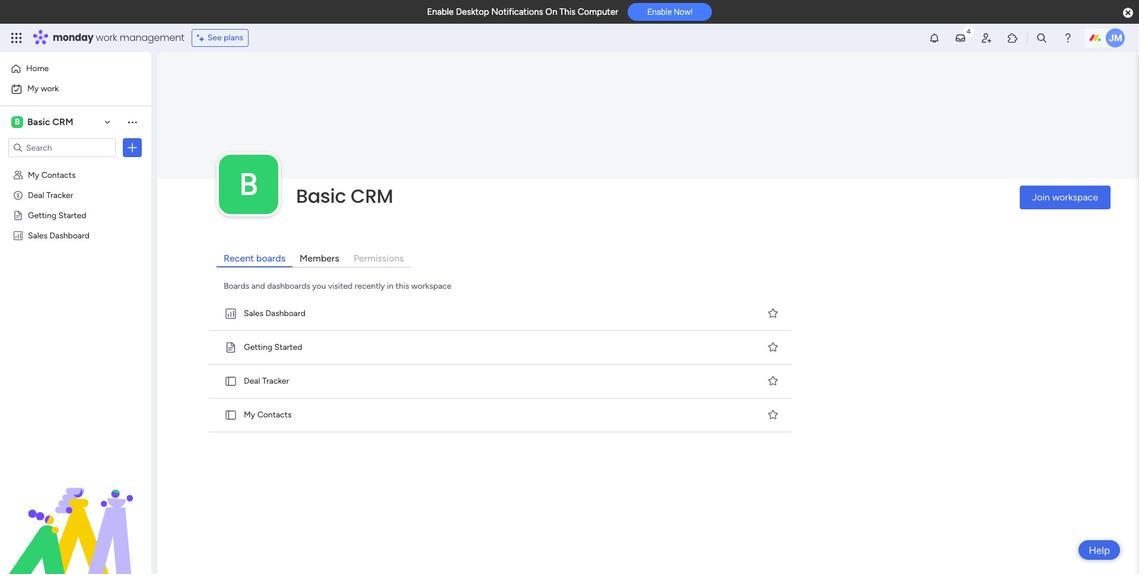 Task type: describe. For each thing, give the bounding box(es) containing it.
recent boards
[[224, 253, 286, 264]]

this
[[560, 7, 576, 17]]

1 vertical spatial basic
[[296, 183, 346, 209]]

my inside option
[[27, 84, 39, 94]]

invite members image
[[981, 32, 993, 44]]

enable for enable desktop notifications on this computer
[[427, 7, 454, 17]]

sales inside "link"
[[244, 309, 264, 319]]

join workspace button
[[1020, 186, 1111, 209]]

select product image
[[11, 32, 23, 44]]

sales dashboard link
[[207, 297, 795, 331]]

boards and dashboards you visited recently in this workspace
[[224, 281, 452, 291]]

add to favorites image for getting started
[[767, 342, 779, 353]]

workspace options image
[[126, 116, 138, 128]]

0 vertical spatial workspace image
[[11, 116, 23, 129]]

tracker inside quick search results list box
[[262, 377, 289, 387]]

tracker inside list box
[[46, 190, 73, 200]]

public board image for my contacts
[[224, 409, 237, 422]]

basic inside workspace selection element
[[27, 116, 50, 128]]

help button
[[1079, 541, 1120, 560]]

help image
[[1062, 32, 1074, 44]]

monday
[[53, 31, 94, 45]]

getting started link
[[207, 331, 795, 365]]

public board image for getting started
[[224, 341, 237, 354]]

dashboards
[[267, 281, 310, 291]]

in
[[387, 281, 394, 291]]

enable desktop notifications on this computer
[[427, 7, 619, 17]]

work for monday
[[96, 31, 117, 45]]

you
[[312, 281, 326, 291]]

help
[[1089, 545, 1110, 556]]

1 vertical spatial public dashboard image
[[224, 307, 237, 320]]

this
[[396, 281, 409, 291]]

my contacts inside quick search results list box
[[244, 410, 292, 420]]

b for the bottom workspace image
[[239, 166, 258, 203]]

notifications image
[[929, 32, 941, 44]]

join workspace
[[1032, 192, 1099, 203]]

Search in workspace field
[[25, 141, 99, 155]]

sales dashboard for public dashboard image inside the list box
[[28, 230, 90, 240]]

list box containing my contacts
[[0, 162, 151, 406]]

public board image for deal tracker
[[224, 375, 237, 388]]

deal tracker link
[[207, 365, 795, 399]]

workspace inside button
[[1053, 192, 1099, 203]]

members
[[300, 253, 339, 264]]

add to favorites image for deal tracker
[[767, 375, 779, 387]]

options image
[[126, 142, 138, 154]]

update feed image
[[955, 32, 967, 44]]

search everything image
[[1036, 32, 1048, 44]]

1 horizontal spatial basic crm
[[296, 183, 393, 209]]

0 vertical spatial getting started
[[28, 210, 86, 220]]

jeremy miller image
[[1106, 28, 1125, 47]]

getting started inside quick search results list box
[[244, 343, 302, 353]]

crm inside workspace selection element
[[52, 116, 73, 128]]

see
[[208, 33, 222, 43]]

management
[[120, 31, 184, 45]]

dapulse close image
[[1123, 7, 1134, 19]]

my inside list box
[[28, 170, 39, 180]]

home link
[[7, 59, 144, 78]]

b for the topmost workspace image
[[15, 117, 20, 127]]

work for my
[[41, 84, 59, 94]]

lottie animation element
[[0, 455, 151, 574]]

workspace selection element
[[11, 115, 75, 129]]

1 vertical spatial crm
[[351, 183, 393, 209]]

my work option
[[7, 80, 144, 99]]

0 horizontal spatial dashboard
[[50, 230, 90, 240]]

visited
[[328, 281, 353, 291]]

on
[[546, 7, 557, 17]]

plans
[[224, 33, 243, 43]]

notifications
[[491, 7, 543, 17]]



Task type: locate. For each thing, give the bounding box(es) containing it.
1 vertical spatial public board image
[[224, 409, 237, 422]]

enable left now!
[[648, 7, 672, 17]]

public board image for getting started
[[12, 209, 24, 221]]

desktop
[[456, 7, 489, 17]]

started inside quick search results list box
[[275, 343, 302, 353]]

public board image
[[224, 341, 237, 354], [224, 409, 237, 422]]

0 vertical spatial b
[[15, 117, 20, 127]]

0 vertical spatial my
[[27, 84, 39, 94]]

1 horizontal spatial enable
[[648, 7, 672, 17]]

0 vertical spatial workspace
[[1053, 192, 1099, 203]]

1 vertical spatial b
[[239, 166, 258, 203]]

0 horizontal spatial my contacts
[[28, 170, 76, 180]]

0 vertical spatial getting
[[28, 210, 56, 220]]

1 vertical spatial work
[[41, 84, 59, 94]]

0 horizontal spatial getting started
[[28, 210, 86, 220]]

and
[[251, 281, 265, 291]]

now!
[[674, 7, 693, 17]]

0 vertical spatial work
[[96, 31, 117, 45]]

1 horizontal spatial public dashboard image
[[224, 307, 237, 320]]

basic crm inside workspace selection element
[[27, 116, 73, 128]]

1 vertical spatial dashboard
[[266, 309, 306, 319]]

1 vertical spatial add to favorites image
[[767, 375, 779, 387]]

0 vertical spatial public dashboard image
[[12, 230, 24, 241]]

add to favorites image
[[767, 342, 779, 353], [767, 409, 779, 421]]

computer
[[578, 7, 619, 17]]

0 horizontal spatial basic crm
[[27, 116, 73, 128]]

getting inside list box
[[28, 210, 56, 220]]

crm
[[52, 116, 73, 128], [351, 183, 393, 209]]

1 vertical spatial deal tracker
[[244, 377, 289, 387]]

1 horizontal spatial work
[[96, 31, 117, 45]]

0 vertical spatial my contacts
[[28, 170, 76, 180]]

workspace right join
[[1053, 192, 1099, 203]]

add to favorites image inside getting started link
[[767, 342, 779, 353]]

contacts
[[41, 170, 76, 180], [257, 410, 292, 420]]

0 vertical spatial add to favorites image
[[767, 308, 779, 320]]

enable now!
[[648, 7, 693, 17]]

list box
[[0, 162, 151, 406]]

add to favorites image for my contacts
[[767, 409, 779, 421]]

monday work management
[[53, 31, 184, 45]]

my
[[27, 84, 39, 94], [28, 170, 39, 180], [244, 410, 255, 420]]

2 add to favorites image from the top
[[767, 409, 779, 421]]

boards
[[224, 281, 249, 291]]

enable for enable now!
[[648, 7, 672, 17]]

join
[[1032, 192, 1050, 203]]

0 vertical spatial add to favorites image
[[767, 342, 779, 353]]

1 horizontal spatial my contacts
[[244, 410, 292, 420]]

enable left desktop
[[427, 7, 454, 17]]

1 public board image from the top
[[224, 341, 237, 354]]

0 horizontal spatial tracker
[[46, 190, 73, 200]]

0 horizontal spatial workspace image
[[11, 116, 23, 129]]

workspace
[[1053, 192, 1099, 203], [411, 281, 452, 291]]

1 horizontal spatial sales dashboard
[[244, 309, 306, 319]]

1 vertical spatial getting
[[244, 343, 272, 353]]

deal inside quick search results list box
[[244, 377, 260, 387]]

1 vertical spatial workspace image
[[219, 155, 278, 214]]

b
[[15, 117, 20, 127], [239, 166, 258, 203]]

0 vertical spatial public board image
[[12, 209, 24, 221]]

1 vertical spatial getting started
[[244, 343, 302, 353]]

home
[[26, 64, 49, 74]]

0 horizontal spatial contacts
[[41, 170, 76, 180]]

add to favorites image
[[767, 308, 779, 320], [767, 375, 779, 387]]

0 vertical spatial basic crm
[[27, 116, 73, 128]]

started inside list box
[[59, 210, 86, 220]]

0 vertical spatial tracker
[[46, 190, 73, 200]]

my contacts inside list box
[[28, 170, 76, 180]]

see plans button
[[192, 29, 249, 47]]

getting started
[[28, 210, 86, 220], [244, 343, 302, 353]]

0 vertical spatial sales dashboard
[[28, 230, 90, 240]]

dashboard inside "link"
[[266, 309, 306, 319]]

sales dashboard
[[28, 230, 90, 240], [244, 309, 306, 319]]

work right monday
[[96, 31, 117, 45]]

option
[[0, 164, 151, 166]]

my work
[[27, 84, 59, 94]]

work down home on the top left
[[41, 84, 59, 94]]

1 vertical spatial workspace
[[411, 281, 452, 291]]

1 horizontal spatial deal
[[244, 377, 260, 387]]

deal
[[28, 190, 44, 200], [244, 377, 260, 387]]

sales dashboard inside "link"
[[244, 309, 306, 319]]

enable inside enable now! button
[[648, 7, 672, 17]]

0 vertical spatial deal tracker
[[28, 190, 73, 200]]

1 vertical spatial public board image
[[224, 375, 237, 388]]

public dashboard image inside list box
[[12, 230, 24, 241]]

sales dashboard inside list box
[[28, 230, 90, 240]]

getting inside getting started link
[[244, 343, 272, 353]]

4 image
[[964, 24, 974, 38]]

add to favorites image for sales dashboard
[[767, 308, 779, 320]]

monday marketplace image
[[1007, 32, 1019, 44]]

1 horizontal spatial b
[[239, 166, 258, 203]]

work
[[96, 31, 117, 45], [41, 84, 59, 94]]

home option
[[7, 59, 144, 78]]

add to favorites image inside deal tracker link
[[767, 375, 779, 387]]

0 vertical spatial basic
[[27, 116, 50, 128]]

2 public board image from the top
[[224, 409, 237, 422]]

0 vertical spatial sales
[[28, 230, 47, 240]]

work inside option
[[41, 84, 59, 94]]

workspace right this
[[411, 281, 452, 291]]

1 vertical spatial my contacts
[[244, 410, 292, 420]]

1 horizontal spatial started
[[275, 343, 302, 353]]

1 vertical spatial basic crm
[[296, 183, 393, 209]]

my inside quick search results list box
[[244, 410, 255, 420]]

0 horizontal spatial deal tracker
[[28, 190, 73, 200]]

0 vertical spatial started
[[59, 210, 86, 220]]

my contacts link
[[207, 399, 795, 433]]

deal tracker inside quick search results list box
[[244, 377, 289, 387]]

1 horizontal spatial basic
[[296, 183, 346, 209]]

enable now! button
[[628, 3, 712, 21]]

0 horizontal spatial public dashboard image
[[12, 230, 24, 241]]

sales dashboard for public dashboard image to the bottom
[[244, 309, 306, 319]]

0 horizontal spatial work
[[41, 84, 59, 94]]

1 vertical spatial sales dashboard
[[244, 309, 306, 319]]

public board image inside list box
[[12, 209, 24, 221]]

2 vertical spatial my
[[244, 410, 255, 420]]

1 vertical spatial contacts
[[257, 410, 292, 420]]

my contacts
[[28, 170, 76, 180], [244, 410, 292, 420]]

1 add to favorites image from the top
[[767, 342, 779, 353]]

0 vertical spatial dashboard
[[50, 230, 90, 240]]

1 horizontal spatial dashboard
[[266, 309, 306, 319]]

deal inside list box
[[28, 190, 44, 200]]

deal tracker
[[28, 190, 73, 200], [244, 377, 289, 387]]

b inside workspace selection element
[[15, 117, 20, 127]]

public dashboard image
[[12, 230, 24, 241], [224, 307, 237, 320]]

1 horizontal spatial sales
[[244, 309, 264, 319]]

permissions
[[354, 253, 404, 264]]

getting for public board icon within list box
[[28, 210, 56, 220]]

0 vertical spatial crm
[[52, 116, 73, 128]]

Basic CRM field
[[293, 183, 1010, 209]]

tracker
[[46, 190, 73, 200], [262, 377, 289, 387]]

recently
[[355, 281, 385, 291]]

1 vertical spatial sales
[[244, 309, 264, 319]]

0 horizontal spatial getting
[[28, 210, 56, 220]]

1 vertical spatial add to favorites image
[[767, 409, 779, 421]]

0 vertical spatial contacts
[[41, 170, 76, 180]]

getting
[[28, 210, 56, 220], [244, 343, 272, 353]]

basic
[[27, 116, 50, 128], [296, 183, 346, 209]]

started for public board image in getting started link
[[275, 343, 302, 353]]

1 vertical spatial started
[[275, 343, 302, 353]]

0 horizontal spatial crm
[[52, 116, 73, 128]]

1 horizontal spatial tracker
[[262, 377, 289, 387]]

0 horizontal spatial b
[[15, 117, 20, 127]]

1 horizontal spatial crm
[[351, 183, 393, 209]]

1 horizontal spatial getting started
[[244, 343, 302, 353]]

0 horizontal spatial sales dashboard
[[28, 230, 90, 240]]

contacts inside quick search results list box
[[257, 410, 292, 420]]

public board image
[[12, 209, 24, 221], [224, 375, 237, 388]]

1 horizontal spatial contacts
[[257, 410, 292, 420]]

1 vertical spatial my
[[28, 170, 39, 180]]

getting for public board image in getting started link
[[244, 343, 272, 353]]

1 vertical spatial tracker
[[262, 377, 289, 387]]

public board image inside my contacts link
[[224, 409, 237, 422]]

0 horizontal spatial public board image
[[12, 209, 24, 221]]

recent
[[224, 253, 254, 264]]

0 vertical spatial deal
[[28, 190, 44, 200]]

1 horizontal spatial deal tracker
[[244, 377, 289, 387]]

basic crm
[[27, 116, 73, 128], [296, 183, 393, 209]]

1 vertical spatial deal
[[244, 377, 260, 387]]

add to favorites image inside my contacts link
[[767, 409, 779, 421]]

started for public board icon within list box
[[59, 210, 86, 220]]

0 vertical spatial public board image
[[224, 341, 237, 354]]

lottie animation image
[[0, 455, 151, 574]]

my work link
[[7, 80, 144, 99]]

0 horizontal spatial started
[[59, 210, 86, 220]]

0 horizontal spatial enable
[[427, 7, 454, 17]]

1 horizontal spatial workspace
[[1053, 192, 1099, 203]]

quick search results list box
[[207, 297, 796, 433]]

0 horizontal spatial workspace
[[411, 281, 452, 291]]

0 horizontal spatial sales
[[28, 230, 47, 240]]

workspace image
[[11, 116, 23, 129], [219, 155, 278, 214]]

sales
[[28, 230, 47, 240], [244, 309, 264, 319]]

public board image inside deal tracker link
[[224, 375, 237, 388]]

1 horizontal spatial workspace image
[[219, 155, 278, 214]]

boards
[[256, 253, 286, 264]]

public board image inside getting started link
[[224, 341, 237, 354]]

enable
[[427, 7, 454, 17], [648, 7, 672, 17]]

started
[[59, 210, 86, 220], [275, 343, 302, 353]]

0 horizontal spatial deal
[[28, 190, 44, 200]]

1 horizontal spatial getting
[[244, 343, 272, 353]]

add to favorites image inside sales dashboard "link"
[[767, 308, 779, 320]]

1 horizontal spatial public board image
[[224, 375, 237, 388]]

2 add to favorites image from the top
[[767, 375, 779, 387]]

0 horizontal spatial basic
[[27, 116, 50, 128]]

see plans
[[208, 33, 243, 43]]

dashboard
[[50, 230, 90, 240], [266, 309, 306, 319]]

1 add to favorites image from the top
[[767, 308, 779, 320]]



Task type: vqa. For each thing, say whether or not it's contained in the screenshot.
the top "files"
no



